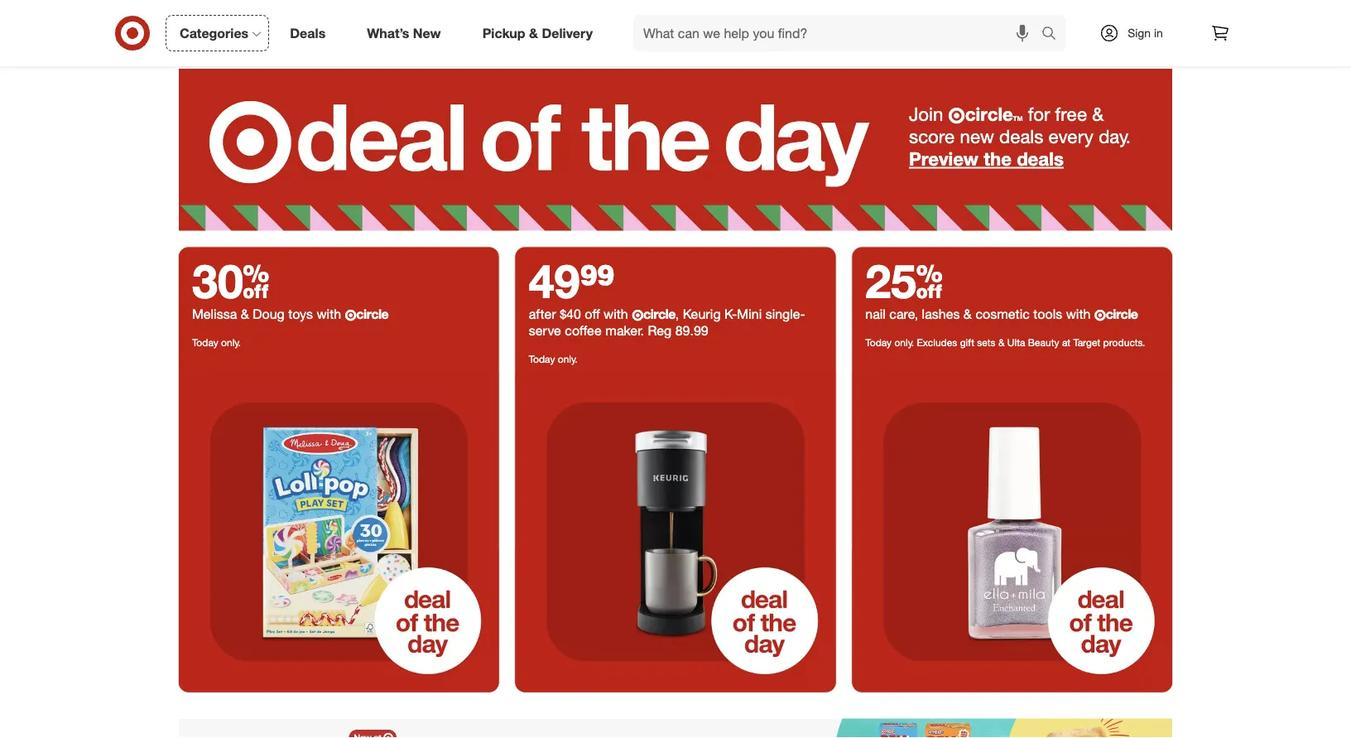Task type: describe. For each thing, give the bounding box(es) containing it.
in
[[1155, 26, 1164, 40]]

1 horizontal spatial only.
[[558, 353, 578, 365]]

sign in link
[[1086, 15, 1190, 51]]

circle for after $40 off with
[[644, 307, 676, 323]]

at
[[1063, 336, 1071, 349]]

search
[[1035, 27, 1075, 43]]

deals
[[290, 25, 326, 41]]

today only. excludes gift sets & ulta beauty at target products.
[[866, 336, 1146, 349]]

delivery
[[542, 25, 593, 41]]

target deal of the day image for 25
[[853, 372, 1173, 692]]

25
[[866, 253, 943, 309]]

care,
[[890, 307, 919, 323]]

ulta
[[1008, 336, 1026, 349]]

pickup & delivery link
[[469, 15, 614, 51]]

3 with from the left
[[1067, 307, 1091, 323]]

score
[[910, 126, 955, 148]]

& left doug
[[241, 307, 249, 323]]

cosmetic
[[976, 307, 1030, 323]]

new
[[413, 25, 441, 41]]

off
[[585, 307, 600, 323]]

89.99
[[676, 323, 709, 339]]

single-
[[766, 307, 806, 323]]

deals link
[[276, 15, 346, 51]]

99
[[580, 253, 615, 309]]

preview
[[910, 148, 979, 171]]

sets
[[978, 336, 996, 349]]

today for 30
[[192, 336, 219, 349]]

today only. for melissa
[[192, 336, 241, 349]]

new
[[961, 126, 995, 148]]

& left ulta
[[999, 336, 1005, 349]]

after
[[529, 307, 556, 323]]

k-
[[725, 307, 738, 323]]

coffee
[[565, 323, 602, 339]]

tm
[[1014, 115, 1024, 123]]

,
[[676, 307, 680, 323]]

search button
[[1035, 15, 1075, 55]]

toys
[[288, 307, 313, 323]]

2 with from the left
[[604, 307, 629, 323]]

$40
[[560, 307, 581, 323]]

◎
[[949, 107, 966, 125]]

30
[[192, 253, 270, 309]]

deals right the in the top right of the page
[[1017, 148, 1064, 171]]

doug
[[253, 307, 285, 323]]

nail
[[866, 307, 886, 323]]

melissa & doug toys with
[[192, 307, 345, 323]]

pickup
[[483, 25, 526, 41]]

target deal of the day image for 30
[[179, 372, 499, 692]]

lashes
[[923, 307, 960, 323]]

target
[[1074, 336, 1101, 349]]

sign
[[1128, 26, 1152, 40]]

, keurig k-mini single- serve coffee maker. reg 89.99
[[529, 307, 806, 339]]

day.
[[1099, 126, 1132, 148]]

for free & score new deals every day. preview the deals
[[910, 103, 1132, 171]]

for
[[1029, 103, 1051, 126]]

beauty
[[1029, 336, 1060, 349]]

pickup & delivery
[[483, 25, 593, 41]]

excludes
[[917, 336, 958, 349]]

& right pickup
[[529, 25, 538, 41]]

only. for 30
[[221, 336, 241, 349]]

1 with from the left
[[317, 307, 341, 323]]



Task type: vqa. For each thing, say whether or not it's contained in the screenshot.
oz inside the Fine'Ry Body Mist Fragrance Spray - Sweet On The Outside - 5.07 Fl Oz
no



Task type: locate. For each thing, give the bounding box(es) containing it.
What can we help you find? suggestions appear below search field
[[634, 15, 1046, 51]]

0 horizontal spatial today only.
[[192, 336, 241, 349]]

what's
[[367, 25, 410, 41]]

today only. down melissa
[[192, 336, 241, 349]]

2 horizontal spatial today
[[866, 336, 892, 349]]

target deal of the day image
[[179, 69, 1173, 231], [853, 372, 1173, 692], [179, 372, 499, 692]]

1 horizontal spatial today
[[529, 353, 555, 365]]

only. down care,
[[895, 336, 915, 349]]

serve
[[529, 323, 562, 339]]

1 vertical spatial today only.
[[529, 353, 578, 365]]

melissa
[[192, 307, 237, 323]]

gift
[[961, 336, 975, 349]]

products.
[[1104, 336, 1146, 349]]

with up target
[[1067, 307, 1091, 323]]

only. down the coffee
[[558, 353, 578, 365]]

join ◎ circle tm
[[910, 103, 1024, 126]]

what's new link
[[353, 15, 462, 51]]

with up maker. at the top left
[[604, 307, 629, 323]]

what's new
[[367, 25, 441, 41]]

today down serve
[[529, 353, 555, 365]]

today only.
[[192, 336, 241, 349], [529, 353, 578, 365]]

mini
[[738, 307, 762, 323]]

49
[[529, 253, 580, 309]]

today down nail
[[866, 336, 892, 349]]

every
[[1049, 126, 1094, 148]]

& right free
[[1093, 103, 1105, 126]]

categories link
[[166, 15, 269, 51]]

with right toys
[[317, 307, 341, 323]]

49 99
[[529, 253, 615, 309]]

the
[[984, 148, 1012, 171]]

sign in
[[1128, 26, 1164, 40]]

maker.
[[606, 323, 644, 339]]

0 horizontal spatial only.
[[221, 336, 241, 349]]

& inside for free & score new deals every day. preview the deals
[[1093, 103, 1105, 126]]

today
[[192, 336, 219, 349], [866, 336, 892, 349], [529, 353, 555, 365]]

today only. for after
[[529, 353, 578, 365]]

only. down melissa
[[221, 336, 241, 349]]

only.
[[221, 336, 241, 349], [895, 336, 915, 349], [558, 353, 578, 365]]

&
[[529, 25, 538, 41], [1093, 103, 1105, 126], [241, 307, 249, 323], [964, 307, 973, 323], [999, 336, 1005, 349]]

today only. down serve
[[529, 353, 578, 365]]

deal of the day image
[[516, 372, 836, 692]]

after $40 off with
[[529, 307, 632, 323]]

reg
[[648, 323, 672, 339]]

2 horizontal spatial only.
[[895, 336, 915, 349]]

nail care, lashes & cosmetic tools with
[[866, 307, 1095, 323]]

1 horizontal spatial today only.
[[529, 353, 578, 365]]

circle
[[966, 103, 1014, 126], [357, 307, 389, 323], [644, 307, 676, 323], [1106, 307, 1139, 323]]

tools
[[1034, 307, 1063, 323]]

deals down tm
[[1000, 126, 1044, 148]]

advertisement region
[[179, 719, 1173, 738]]

today for 25
[[866, 336, 892, 349]]

0 horizontal spatial with
[[317, 307, 341, 323]]

keurig
[[683, 307, 721, 323]]

1 horizontal spatial with
[[604, 307, 629, 323]]

today down melissa
[[192, 336, 219, 349]]

free
[[1056, 103, 1088, 126]]

categories
[[180, 25, 249, 41]]

0 horizontal spatial today
[[192, 336, 219, 349]]

2 horizontal spatial with
[[1067, 307, 1091, 323]]

join
[[910, 103, 944, 126]]

deals
[[1000, 126, 1044, 148], [1017, 148, 1064, 171]]

circle for nail care, lashes & cosmetic tools with
[[1106, 307, 1139, 323]]

& right "lashes"
[[964, 307, 973, 323]]

0 vertical spatial today only.
[[192, 336, 241, 349]]

circle for melissa & doug toys with
[[357, 307, 389, 323]]

only. for 25
[[895, 336, 915, 349]]

with
[[317, 307, 341, 323], [604, 307, 629, 323], [1067, 307, 1091, 323]]



